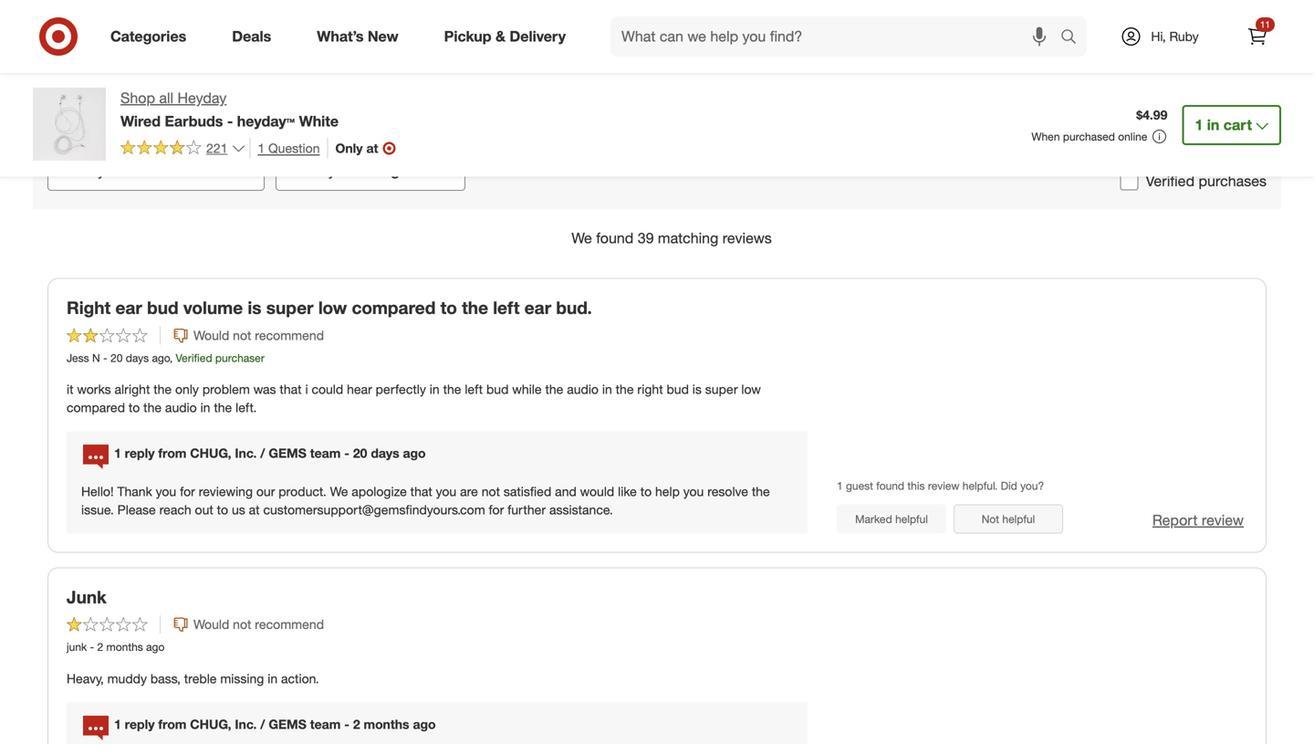 Task type: locate. For each thing, give the bounding box(es) containing it.
0 vertical spatial reply
[[125, 445, 155, 461]]

0 horizontal spatial months
[[106, 640, 143, 654]]

1 vertical spatial months
[[364, 716, 410, 732]]

you left are
[[436, 483, 457, 499]]

1 would from the top
[[194, 327, 229, 343]]

team up product.
[[310, 445, 341, 461]]

1 horizontal spatial we
[[572, 229, 592, 247]]

2 team from the top
[[310, 716, 341, 732]]

is right 'right'
[[693, 381, 702, 397]]

0 vertical spatial not
[[233, 327, 251, 343]]

0 vertical spatial team
[[310, 445, 341, 461]]

junk - 2 months ago
[[67, 640, 165, 654]]

0 vertical spatial 20
[[111, 351, 123, 365]]

0 horizontal spatial that
[[280, 381, 302, 397]]

1 vertical spatial recommend
[[255, 617, 324, 633]]

1 vertical spatial found
[[877, 479, 905, 492]]

inc. for 2
[[235, 716, 257, 732]]

for up reach
[[180, 483, 195, 499]]

1 would not recommend from the top
[[194, 327, 324, 343]]

in
[[1208, 116, 1220, 134], [430, 381, 440, 397], [603, 381, 612, 397], [200, 399, 210, 415], [268, 671, 278, 687]]

team for 2 months ago
[[310, 716, 341, 732]]

helpful down this
[[896, 512, 929, 526]]

heavy, muddy bass, treble missing in action.
[[67, 671, 319, 687]]

1 horizontal spatial bud
[[487, 381, 509, 397]]

would for missing
[[194, 617, 229, 633]]

1 vertical spatial audio
[[165, 399, 197, 415]]

1 helpful from the left
[[896, 512, 929, 526]]

works
[[77, 381, 111, 397]]

further
[[508, 502, 546, 518]]

all
[[159, 89, 174, 107], [339, 162, 355, 179]]

0 horizontal spatial by
[[89, 162, 105, 179]]

all down only
[[339, 162, 355, 179]]

0 horizontal spatial we
[[330, 483, 348, 499]]

earbuds
[[165, 112, 223, 130]]

1 question
[[258, 140, 320, 156]]

chug, for 1 reply from chug, inc. / gems team - 20 days ago
[[190, 445, 232, 461]]

is inside it works alright the only problem was that i could hear perfectly in the left bud while the audio in the right bud is super low compared to the audio in the left.
[[693, 381, 702, 397]]

that inside it works alright the only problem was that i could hear perfectly in the left bud while the audio in the right bud is super low compared to the audio in the left.
[[280, 381, 302, 397]]

0 vertical spatial 2
[[97, 640, 103, 654]]

recommend
[[255, 327, 324, 343], [255, 617, 324, 633]]

not inside hello! thank you for reviewing our product. we apologize that you are not satisfied and would like to help you resolve the issue. please reach out to us at customersupport@gemsfindyours.com for further assistance.
[[482, 483, 500, 499]]

hi,
[[1152, 28, 1167, 44]]

reviewing
[[199, 483, 253, 499]]

verified right verified purchases option on the top right
[[1147, 172, 1195, 190]]

1 vertical spatial would
[[194, 617, 229, 633]]

chug, up reviewing
[[190, 445, 232, 461]]

0 horizontal spatial ear
[[115, 297, 142, 318]]

1 horizontal spatial is
[[693, 381, 702, 397]]

1 down heyday™
[[258, 140, 265, 156]]

helpful for not helpful
[[1003, 512, 1036, 526]]

bud right 'right'
[[667, 381, 689, 397]]

for
[[180, 483, 195, 499], [489, 502, 504, 518]]

1 gems from the top
[[269, 445, 307, 461]]

0 vertical spatial chug,
[[190, 445, 232, 461]]

0 vertical spatial at
[[367, 140, 378, 156]]

marked helpful
[[856, 512, 929, 526]]

0 vertical spatial would not recommend
[[194, 327, 324, 343]]

0 vertical spatial all
[[159, 89, 174, 107]]

new
[[368, 27, 399, 45]]

low
[[319, 297, 347, 318], [742, 381, 761, 397]]

ear left bud.
[[525, 297, 552, 318]]

from up reach
[[158, 445, 187, 461]]

0 horizontal spatial bud
[[147, 297, 179, 318]]

2 horizontal spatial you
[[684, 483, 704, 499]]

2 from from the top
[[158, 716, 187, 732]]

the inside hello! thank you for reviewing our product. we apologize that you are not satisfied and would like to help you resolve the issue. please reach out to us at customersupport@gemsfindyours.com for further assistance.
[[752, 483, 770, 499]]

when purchased online
[[1032, 130, 1148, 143]]

1 reply from the top
[[125, 445, 155, 461]]

pickup & delivery link
[[429, 16, 589, 57]]

1 horizontal spatial review
[[1202, 511, 1245, 529]]

days up apologize
[[371, 445, 400, 461]]

super inside it works alright the only problem was that i could hear perfectly in the left bud while the audio in the right bud is super low compared to the audio in the left.
[[706, 381, 738, 397]]

team for 20 days ago
[[310, 445, 341, 461]]

reply for 1 reply from chug, inc. / gems team - 20 days ago
[[125, 445, 155, 461]]

1 vertical spatial /
[[260, 716, 265, 732]]

$4.99
[[1137, 107, 1168, 123]]

marked helpful button
[[837, 504, 947, 534]]

for left further
[[489, 502, 504, 518]]

super right volume
[[266, 297, 314, 318]]

1 vertical spatial inc.
[[235, 716, 257, 732]]

0 horizontal spatial audio
[[165, 399, 197, 415]]

would not recommend up purchaser
[[194, 327, 324, 343]]

1 vertical spatial all
[[339, 162, 355, 179]]

not up purchaser
[[233, 327, 251, 343]]

1 horizontal spatial low
[[742, 381, 761, 397]]

helpful right not
[[1003, 512, 1036, 526]]

0 vertical spatial is
[[248, 297, 262, 318]]

bud up "jess n - 20 days ago , verified purchaser" at the left of page
[[147, 297, 179, 318]]

audio
[[567, 381, 599, 397], [165, 399, 197, 415]]

/ up our
[[260, 445, 265, 461]]

20 right n
[[111, 351, 123, 365]]

when
[[1032, 130, 1061, 143]]

1 vertical spatial 20
[[353, 445, 367, 461]]

1 vertical spatial verified
[[176, 351, 212, 365]]

1 horizontal spatial 2
[[353, 716, 360, 732]]

11 link
[[1238, 16, 1278, 57]]

from
[[158, 445, 187, 461], [158, 716, 187, 732]]

0 horizontal spatial days
[[126, 351, 149, 365]]

compared down works
[[67, 399, 125, 415]]

2 gems from the top
[[269, 716, 307, 732]]

1 team from the top
[[310, 445, 341, 461]]

1 vertical spatial review
[[1202, 511, 1245, 529]]

0 horizontal spatial at
[[249, 502, 260, 518]]

report review
[[1153, 511, 1245, 529]]

0 vertical spatial would
[[194, 327, 229, 343]]

verified right ,
[[176, 351, 212, 365]]

1 vertical spatial compared
[[67, 399, 125, 415]]

2 inc. from the top
[[235, 716, 257, 732]]

With photos checkbox
[[1121, 147, 1139, 166]]

sort
[[59, 162, 85, 179]]

2 / from the top
[[260, 716, 265, 732]]

you up reach
[[156, 483, 176, 499]]

not right are
[[482, 483, 500, 499]]

20 up apologize
[[353, 445, 367, 461]]

customersupport@gemsfindyours.com
[[263, 502, 485, 518]]

not up missing at the bottom left
[[233, 617, 251, 633]]

shop
[[121, 89, 155, 107]]

that right apologize
[[411, 483, 433, 499]]

would up treble
[[194, 617, 229, 633]]

0 horizontal spatial 2
[[97, 640, 103, 654]]

super
[[266, 297, 314, 318], [706, 381, 738, 397]]

our
[[256, 483, 275, 499]]

n
[[92, 351, 100, 365]]

not for was
[[233, 327, 251, 343]]

1 horizontal spatial audio
[[567, 381, 599, 397]]

1 vertical spatial team
[[310, 716, 341, 732]]

bass,
[[151, 671, 181, 687]]

1 inc. from the top
[[235, 445, 257, 461]]

verified
[[1147, 172, 1195, 190], [176, 351, 212, 365]]

inc. down missing at the bottom left
[[235, 716, 257, 732]]

2 vertical spatial not
[[233, 617, 251, 633]]

1 vertical spatial is
[[693, 381, 702, 397]]

0 vertical spatial audio
[[567, 381, 599, 397]]

0 horizontal spatial found
[[596, 229, 634, 247]]

by right filter
[[320, 162, 336, 179]]

0 horizontal spatial for
[[180, 483, 195, 499]]

2
[[97, 640, 103, 654], [353, 716, 360, 732]]

0 vertical spatial months
[[106, 640, 143, 654]]

1 for 1 question
[[258, 140, 265, 156]]

1 horizontal spatial that
[[411, 483, 433, 499]]

would not recommend up missing at the bottom left
[[194, 617, 324, 633]]

0 horizontal spatial all
[[159, 89, 174, 107]]

1 from from the top
[[158, 445, 187, 461]]

super right 'right'
[[706, 381, 738, 397]]

3 you from the left
[[684, 483, 704, 499]]

missing
[[220, 671, 264, 687]]

by right sort
[[89, 162, 105, 179]]

1 vertical spatial reply
[[125, 716, 155, 732]]

is right volume
[[248, 297, 262, 318]]

and
[[555, 483, 577, 499]]

team down action.
[[310, 716, 341, 732]]

from down bass,
[[158, 716, 187, 732]]

chug, down treble
[[190, 716, 232, 732]]

0 horizontal spatial you
[[156, 483, 176, 499]]

ear right right
[[115, 297, 142, 318]]

low inside it works alright the only problem was that i could hear perfectly in the left bud while the audio in the right bud is super low compared to the audio in the left.
[[742, 381, 761, 397]]

in left cart
[[1208, 116, 1220, 134]]

0 horizontal spatial 20
[[111, 351, 123, 365]]

ago
[[152, 351, 170, 365], [403, 445, 426, 461], [146, 640, 165, 654], [413, 716, 436, 732]]

1 horizontal spatial days
[[371, 445, 400, 461]]

days up alright at the bottom of the page
[[126, 351, 149, 365]]

1 horizontal spatial verified
[[1147, 172, 1195, 190]]

1 vertical spatial super
[[706, 381, 738, 397]]

0 vertical spatial for
[[180, 483, 195, 499]]

0 vertical spatial left
[[493, 297, 520, 318]]

left.
[[236, 399, 257, 415]]

0 vertical spatial inc.
[[235, 445, 257, 461]]

not
[[982, 512, 1000, 526]]

that inside hello! thank you for reviewing our product. we apologize that you are not satisfied and would like to help you resolve the issue. please reach out to us at customersupport@gemsfindyours.com for further assistance.
[[411, 483, 433, 499]]

left left bud.
[[493, 297, 520, 318]]

1 for 1 guest found this review helpful. did you?
[[837, 479, 843, 492]]

we right product.
[[330, 483, 348, 499]]

in left 'right'
[[603, 381, 612, 397]]

bud left while
[[487, 381, 509, 397]]

1 vertical spatial gems
[[269, 716, 307, 732]]

2 would from the top
[[194, 617, 229, 633]]

at right us
[[249, 502, 260, 518]]

was
[[254, 381, 276, 397]]

1 vertical spatial left
[[465, 381, 483, 397]]

heyday
[[178, 89, 227, 107]]

chug,
[[190, 445, 232, 461], [190, 716, 232, 732]]

would
[[194, 327, 229, 343], [194, 617, 229, 633]]

action.
[[281, 671, 319, 687]]

audio right while
[[567, 381, 599, 397]]

issue.
[[81, 502, 114, 518]]

1 chug, from the top
[[190, 445, 232, 461]]

review right this
[[928, 479, 960, 492]]

1 reply from chug, inc. / gems team - 2 months ago
[[114, 716, 436, 732]]

/ for 20 days ago
[[260, 445, 265, 461]]

we left 39
[[572, 229, 592, 247]]

cart
[[1224, 116, 1253, 134]]

2 recommend from the top
[[255, 617, 324, 633]]

/ down missing at the bottom left
[[260, 716, 265, 732]]

2 horizontal spatial bud
[[667, 381, 689, 397]]

1 vertical spatial chug,
[[190, 716, 232, 732]]

by
[[89, 162, 105, 179], [320, 162, 336, 179]]

we
[[572, 229, 592, 247], [330, 483, 348, 499]]

1 for 1 reply from chug, inc. / gems team - 20 days ago
[[114, 445, 121, 461]]

0 vertical spatial review
[[928, 479, 960, 492]]

hear
[[347, 381, 372, 397]]

would not recommend
[[194, 327, 324, 343], [194, 617, 324, 633]]

would down volume
[[194, 327, 229, 343]]

1 horizontal spatial ear
[[525, 297, 552, 318]]

1 vertical spatial for
[[489, 502, 504, 518]]

could
[[312, 381, 344, 397]]

1 horizontal spatial you
[[436, 483, 457, 499]]

review
[[928, 479, 960, 492], [1202, 511, 1245, 529]]

inc. up our
[[235, 445, 257, 461]]

all right shop at the left
[[159, 89, 174, 107]]

gems down action.
[[269, 716, 307, 732]]

0 horizontal spatial review
[[928, 479, 960, 492]]

1 horizontal spatial for
[[489, 502, 504, 518]]

1 horizontal spatial by
[[320, 162, 336, 179]]

2 helpful from the left
[[1003, 512, 1036, 526]]

1 vertical spatial we
[[330, 483, 348, 499]]

2 reply from the top
[[125, 716, 155, 732]]

you right help
[[684, 483, 704, 499]]

wired
[[121, 112, 161, 130]]

1 horizontal spatial super
[[706, 381, 738, 397]]

2 chug, from the top
[[190, 716, 232, 732]]

recommend for action.
[[255, 617, 324, 633]]

problem
[[203, 381, 250, 397]]

1 horizontal spatial compared
[[352, 297, 436, 318]]

found left this
[[877, 479, 905, 492]]

1 horizontal spatial left
[[493, 297, 520, 318]]

recommend up action.
[[255, 617, 324, 633]]

1 vertical spatial days
[[371, 445, 400, 461]]

jess
[[67, 351, 89, 365]]

gems up product.
[[269, 445, 307, 461]]

0 vertical spatial that
[[280, 381, 302, 397]]

what's new link
[[302, 16, 422, 57]]

0 vertical spatial we
[[572, 229, 592, 247]]

1 vertical spatial 2
[[353, 716, 360, 732]]

image of wired earbuds - heyday™ white image
[[33, 88, 106, 161]]

1 down muddy
[[114, 716, 121, 732]]

0 vertical spatial verified
[[1147, 172, 1195, 190]]

review inside button
[[1202, 511, 1245, 529]]

that
[[280, 381, 302, 397], [411, 483, 433, 499]]

ratings
[[359, 162, 408, 179]]

left inside it works alright the only problem was that i could hear perfectly in the left bud while the audio in the right bud is super low compared to the audio in the left.
[[465, 381, 483, 397]]

1 horizontal spatial at
[[367, 140, 378, 156]]

that left i
[[280, 381, 302, 397]]

0 vertical spatial gems
[[269, 445, 307, 461]]

at right only
[[367, 140, 378, 156]]

1 ear from the left
[[115, 297, 142, 318]]

recommend for was
[[255, 327, 324, 343]]

left
[[493, 297, 520, 318], [465, 381, 483, 397]]

0 vertical spatial from
[[158, 445, 187, 461]]

review right report
[[1202, 511, 1245, 529]]

helpful
[[896, 512, 929, 526], [1003, 512, 1036, 526]]

What can we help you find? suggestions appear below search field
[[611, 16, 1066, 57]]

compared
[[352, 297, 436, 318], [67, 399, 125, 415]]

reply for 1 reply from chug, inc. / gems team - 2 months ago
[[125, 716, 155, 732]]

1 up thank
[[114, 445, 121, 461]]

1 vertical spatial would not recommend
[[194, 617, 324, 633]]

reviews
[[723, 229, 772, 247]]

reply up thank
[[125, 445, 155, 461]]

2 would not recommend from the top
[[194, 617, 324, 633]]

1 horizontal spatial helpful
[[1003, 512, 1036, 526]]

1 question link
[[250, 138, 320, 159]]

filter by all ratings
[[288, 162, 408, 179]]

2 by from the left
[[320, 162, 336, 179]]

2 you from the left
[[436, 483, 457, 499]]

-
[[227, 112, 233, 130], [103, 351, 107, 365], [344, 445, 350, 461], [90, 640, 94, 654], [344, 716, 350, 732]]

reply down muddy
[[125, 716, 155, 732]]

0 horizontal spatial helpful
[[896, 512, 929, 526]]

what's new
[[317, 27, 399, 45]]

left left while
[[465, 381, 483, 397]]

this
[[908, 479, 925, 492]]

1 left guest
[[837, 479, 843, 492]]

found left 39
[[596, 229, 634, 247]]

Verified purchases checkbox
[[1121, 172, 1139, 190]]

0 vertical spatial recommend
[[255, 327, 324, 343]]

1 left cart
[[1196, 116, 1204, 134]]

0 vertical spatial low
[[319, 297, 347, 318]]

1 vertical spatial that
[[411, 483, 433, 499]]

recommend down right ear bud volume is super low compared to the left ear bud.
[[255, 327, 324, 343]]

1 by from the left
[[89, 162, 105, 179]]

1 vertical spatial low
[[742, 381, 761, 397]]

we inside hello! thank you for reviewing our product. we apologize that you are not satisfied and would like to help you resolve the issue. please reach out to us at customersupport@gemsfindyours.com for further assistance.
[[330, 483, 348, 499]]

audio down only
[[165, 399, 197, 415]]

0 vertical spatial /
[[260, 445, 265, 461]]

1 vertical spatial not
[[482, 483, 500, 499]]

1 / from the top
[[260, 445, 265, 461]]

1 vertical spatial at
[[249, 502, 260, 518]]

1 vertical spatial from
[[158, 716, 187, 732]]

compared up perfectly on the bottom
[[352, 297, 436, 318]]

1 recommend from the top
[[255, 327, 324, 343]]



Task type: vqa. For each thing, say whether or not it's contained in the screenshot.
accessory
no



Task type: describe. For each thing, give the bounding box(es) containing it.
junk
[[67, 640, 87, 654]]

0 vertical spatial found
[[596, 229, 634, 247]]

shop all heyday wired earbuds - heyday™ white
[[121, 89, 339, 130]]

reach
[[159, 502, 191, 518]]

would not recommend for problem
[[194, 327, 324, 343]]

sort by most recent
[[59, 162, 192, 179]]

we found 39 matching reviews
[[572, 229, 772, 247]]

221
[[206, 140, 228, 156]]

while
[[512, 381, 542, 397]]

question
[[268, 140, 320, 156]]

purchased
[[1064, 130, 1116, 143]]

like
[[618, 483, 637, 499]]

pickup & delivery
[[444, 27, 566, 45]]

right
[[638, 381, 663, 397]]

report
[[1153, 511, 1198, 529]]

chug, for 1 reply from chug, inc. / gems team - 2 months ago
[[190, 716, 232, 732]]

not for action.
[[233, 617, 251, 633]]

by for sort by
[[89, 162, 105, 179]]

most
[[109, 162, 144, 179]]

1 horizontal spatial all
[[339, 162, 355, 179]]

1 for 1 in cart
[[1196, 116, 1204, 134]]

did
[[1001, 479, 1018, 492]]

compared inside it works alright the only problem was that i could hear perfectly in the left bud while the audio in the right bud is super low compared to the audio in the left.
[[67, 399, 125, 415]]

it
[[67, 381, 74, 397]]

to inside it works alright the only problem was that i could hear perfectly in the left bud while the audio in the right bud is super low compared to the audio in the left.
[[129, 399, 140, 415]]

helpful.
[[963, 479, 998, 492]]

thank
[[117, 483, 152, 499]]

- inside shop all heyday wired earbuds - heyday™ white
[[227, 112, 233, 130]]

221 link
[[121, 138, 246, 160]]

0 horizontal spatial low
[[319, 297, 347, 318]]

filter
[[288, 162, 316, 179]]

2 ear from the left
[[525, 297, 552, 318]]

from for 1 reply from chug, inc. / gems team - 20 days ago
[[158, 445, 187, 461]]

all inside shop all heyday wired earbuds - heyday™ white
[[159, 89, 174, 107]]

alright
[[115, 381, 150, 397]]

&
[[496, 27, 506, 45]]

ruby
[[1170, 28, 1200, 44]]

report review button
[[1153, 510, 1245, 531]]

delivery
[[510, 27, 566, 45]]

11
[[1261, 19, 1271, 30]]

hello!
[[81, 483, 114, 499]]

deals link
[[217, 16, 294, 57]]

online
[[1119, 130, 1148, 143]]

in left action.
[[268, 671, 278, 687]]

search button
[[1053, 16, 1097, 60]]

1 horizontal spatial 20
[[353, 445, 367, 461]]

inc. for 20
[[235, 445, 257, 461]]

volume
[[183, 297, 243, 318]]

i
[[305, 381, 308, 397]]

0 horizontal spatial is
[[248, 297, 262, 318]]

marked
[[856, 512, 893, 526]]

gems for 2
[[269, 716, 307, 732]]

not helpful button
[[954, 504, 1064, 534]]

only at
[[336, 140, 378, 156]]

from for 1 reply from chug, inc. / gems team - 2 months ago
[[158, 716, 187, 732]]

satisfied
[[504, 483, 552, 499]]

search
[[1053, 29, 1097, 47]]

jess n - 20 days ago , verified purchaser
[[67, 351, 265, 365]]

categories
[[110, 27, 186, 45]]

treble
[[184, 671, 217, 687]]

would for only
[[194, 327, 229, 343]]

white
[[299, 112, 339, 130]]

categories link
[[95, 16, 209, 57]]

would
[[580, 483, 615, 499]]

what's
[[317, 27, 364, 45]]

pickup
[[444, 27, 492, 45]]

in right perfectly on the bottom
[[430, 381, 440, 397]]

0 vertical spatial super
[[266, 297, 314, 318]]

1 in cart for wired earbuds - heyday™ white element
[[1196, 116, 1253, 134]]

would not recommend for in
[[194, 617, 324, 633]]

recent
[[148, 162, 192, 179]]

only
[[336, 140, 363, 156]]

apologize
[[352, 483, 407, 499]]

hello! thank you for reviewing our product. we apologize that you are not satisfied and would like to help you resolve the issue. please reach out to us at customersupport@gemsfindyours.com for further assistance.
[[81, 483, 770, 518]]

perfectly
[[376, 381, 426, 397]]

0 vertical spatial compared
[[352, 297, 436, 318]]

you?
[[1021, 479, 1045, 492]]

39
[[638, 229, 654, 247]]

resolve
[[708, 483, 749, 499]]

help
[[656, 483, 680, 499]]

right ear bud volume is super low compared to the left ear bud.
[[67, 297, 592, 318]]

helpful for marked helpful
[[896, 512, 929, 526]]

1 guest found this review helpful. did you?
[[837, 479, 1045, 492]]

0 vertical spatial days
[[126, 351, 149, 365]]

0 horizontal spatial verified
[[176, 351, 212, 365]]

please
[[117, 502, 156, 518]]

in down problem
[[200, 399, 210, 415]]

purchases
[[1199, 172, 1267, 190]]

matching
[[658, 229, 719, 247]]

verified purchases
[[1147, 172, 1267, 190]]

guest
[[846, 479, 874, 492]]

right
[[67, 297, 111, 318]]

at inside hello! thank you for reviewing our product. we apologize that you are not satisfied and would like to help you resolve the issue. please reach out to us at customersupport@gemsfindyours.com for further assistance.
[[249, 502, 260, 518]]

it works alright the only problem was that i could hear perfectly in the left bud while the audio in the right bud is super low compared to the audio in the left.
[[67, 381, 761, 415]]

muddy
[[107, 671, 147, 687]]

purchaser
[[215, 351, 265, 365]]

product.
[[279, 483, 327, 499]]

1 horizontal spatial found
[[877, 479, 905, 492]]

deals
[[232, 27, 271, 45]]

bud.
[[556, 297, 592, 318]]

1 reply from chug, inc. / gems team - 20 days ago
[[114, 445, 426, 461]]

junk
[[67, 587, 107, 608]]

gems for 20
[[269, 445, 307, 461]]

by for filter by
[[320, 162, 336, 179]]

hi, ruby
[[1152, 28, 1200, 44]]

not helpful
[[982, 512, 1036, 526]]

/ for 2 months ago
[[260, 716, 265, 732]]

heavy,
[[67, 671, 104, 687]]

1 you from the left
[[156, 483, 176, 499]]

assistance.
[[550, 502, 613, 518]]

1 for 1 reply from chug, inc. / gems team - 2 months ago
[[114, 716, 121, 732]]



